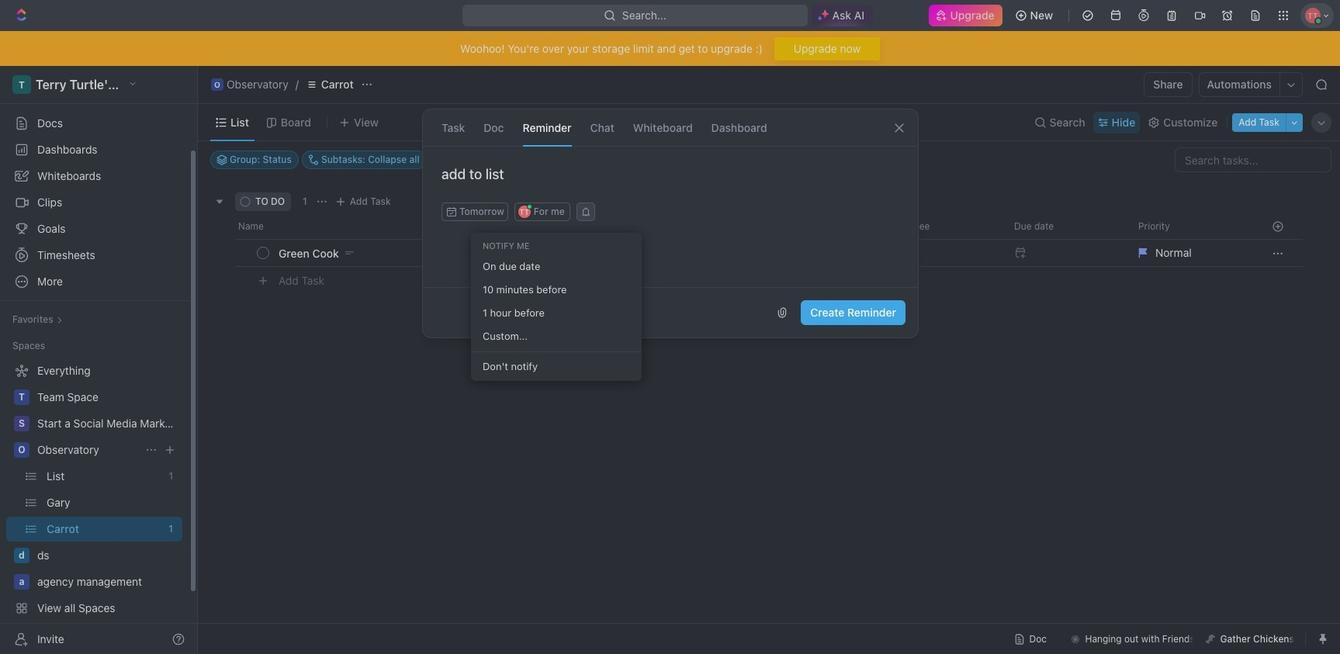 Task type: describe. For each thing, give the bounding box(es) containing it.
observatory, , element inside sidebar navigation
[[14, 443, 30, 458]]

Reminder na﻿me or type '/' for commands text field
[[423, 165, 918, 203]]

1 horizontal spatial observatory, , element
[[211, 78, 224, 91]]



Task type: vqa. For each thing, say whether or not it's contained in the screenshot.
Observatory, , Element inside Sidebar navigation
yes



Task type: locate. For each thing, give the bounding box(es) containing it.
observatory, , element
[[211, 78, 224, 91], [14, 443, 30, 458]]

0 vertical spatial observatory, , element
[[211, 78, 224, 91]]

Search tasks... text field
[[1176, 148, 1331, 172]]

0 horizontal spatial observatory, , element
[[14, 443, 30, 458]]

1 vertical spatial observatory, , element
[[14, 443, 30, 458]]

drumstick bite image
[[1207, 635, 1216, 644]]

dialog
[[422, 109, 919, 338]]

sidebar navigation
[[0, 66, 198, 654]]



